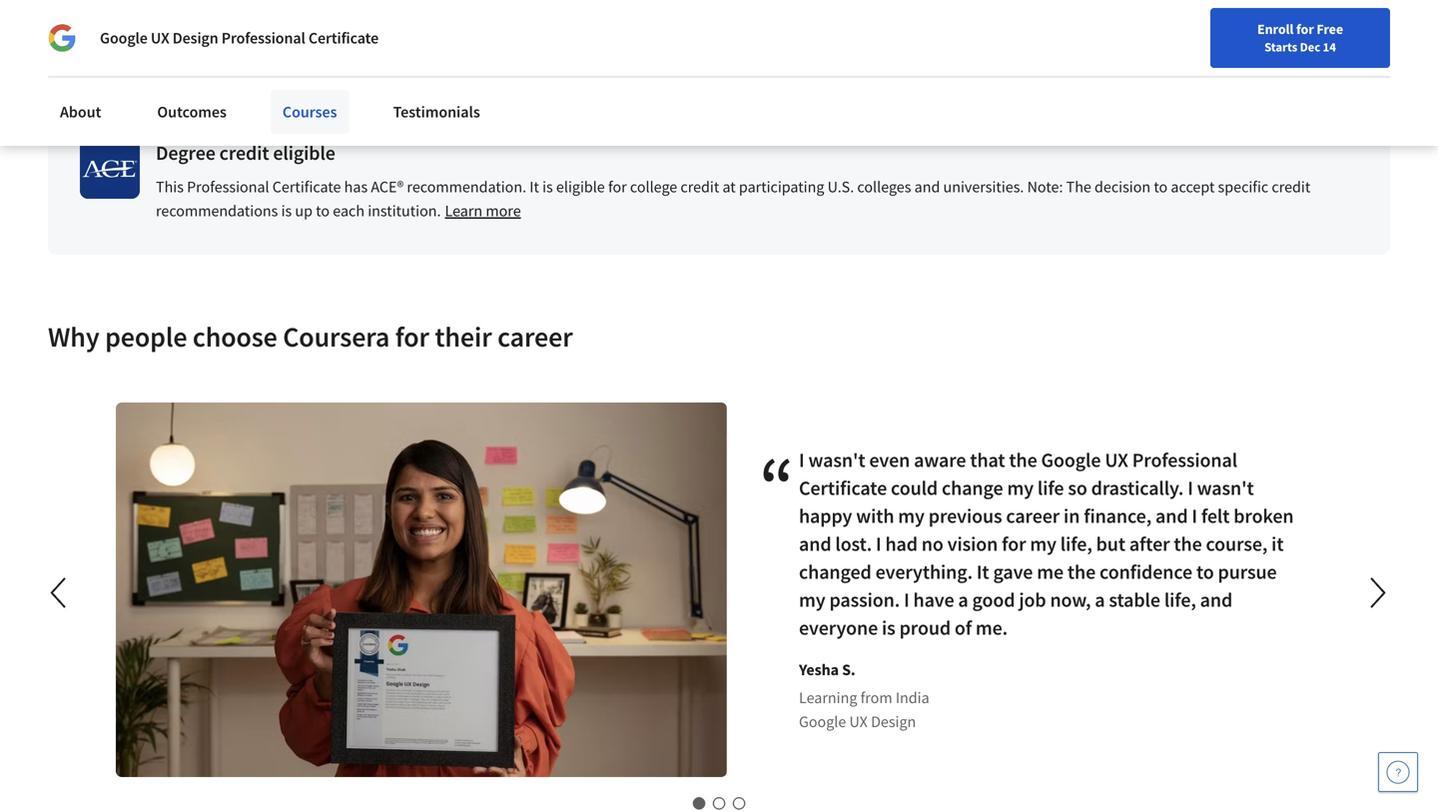 Task type: locate. For each thing, give the bounding box(es) containing it.
that
[[970, 447, 1005, 472]]

proud
[[900, 615, 951, 640]]

life
[[1038, 475, 1064, 500]]

2 vertical spatial to
[[1197, 559, 1214, 584]]

2 vertical spatial is
[[882, 615, 896, 640]]

1 horizontal spatial college
[[630, 177, 677, 197]]

a right now, at the bottom right
[[1095, 587, 1105, 612]]

ux down from
[[850, 712, 868, 732]]

in left 'one'
[[785, 19, 797, 39]]

google inside " i wasn't even aware that the google ux professional certificate could change my life so drastically. i wasn't happy with my previous career in finance, and i felt broken and lost. i had no vision for my life, but after the course, it changed everything. it gave me the confidence to pursue my passion. i have a good job now, a stable life, and everyone is proud of me.
[[1041, 447, 1101, 472]]

my
[[1007, 475, 1034, 500], [898, 503, 925, 528], [1030, 531, 1057, 556], [799, 587, 826, 612]]

0 horizontal spatial college
[[492, 19, 540, 39]]

to
[[1154, 177, 1168, 197], [316, 201, 330, 221], [1197, 559, 1214, 584]]

1 horizontal spatial in
[[1064, 503, 1080, 528]]

it
[[530, 177, 539, 197], [977, 559, 989, 584]]

ux
[[151, 28, 169, 48], [1105, 447, 1129, 472], [850, 712, 868, 732]]

certificate up happy
[[799, 475, 887, 500]]

and inside this professional certificate has ace® recommendation. it is eligible for college credit at participating u.s. colleges and universities. note: the decision to accept specific credit recommendations is up to each institution.
[[915, 177, 940, 197]]

it down vision
[[977, 559, 989, 584]]

1 vertical spatial it
[[977, 559, 989, 584]]

certificate inside " i wasn't even aware that the google ux professional certificate could change my life so drastically. i wasn't happy with my previous career in finance, and i felt broken and lost. i had no vision for my life, but after the course, it changed everything. it gave me the confidence to pursue my passion. i have a good job now, a stable life, and everyone is proud of me.
[[799, 475, 887, 500]]

professional
[[243, 19, 325, 39], [221, 28, 305, 48], [187, 177, 269, 197], [1132, 447, 1238, 472]]

yesha
[[799, 660, 839, 680]]

design up outcomes
[[173, 28, 218, 48]]

professional right 'complete'
[[221, 28, 305, 48]]

college left at
[[630, 177, 677, 197]]

credit
[[543, 19, 582, 39], [219, 140, 269, 165], [681, 177, 719, 197], [1272, 177, 1311, 197]]

if
[[585, 19, 594, 39]]

wasn't up felt
[[1197, 475, 1254, 500]]

show notifications image
[[1206, 25, 1230, 49]]

0 horizontal spatial a
[[958, 587, 969, 612]]

design down from
[[871, 712, 916, 732]]

1 vertical spatial design
[[871, 712, 916, 732]]

1 vertical spatial to
[[316, 201, 330, 221]]

0 horizontal spatial wasn't
[[809, 447, 865, 472]]

i
[[799, 447, 805, 472], [1188, 475, 1193, 500], [1192, 503, 1198, 528], [876, 531, 882, 556], [904, 587, 910, 612]]

1 horizontal spatial to
[[1154, 177, 1168, 197]]

and right "colleges"
[[915, 177, 940, 197]]

0 vertical spatial college
[[492, 19, 540, 39]]

college right earn
[[492, 19, 540, 39]]

1 vertical spatial in
[[1064, 503, 1080, 528]]

0 horizontal spatial design
[[173, 28, 218, 48]]

0 vertical spatial of
[[829, 19, 842, 39]]

0 vertical spatial in
[[785, 19, 797, 39]]

ace®
[[371, 177, 404, 197]]

go to previous testimonial image
[[37, 569, 83, 617], [50, 577, 66, 608]]

when
[[80, 19, 118, 39]]

1 horizontal spatial it
[[977, 559, 989, 584]]

certificate
[[308, 28, 379, 48], [272, 177, 341, 197], [799, 475, 887, 500]]

their
[[435, 319, 492, 354]]

about link
[[48, 90, 113, 134]]

0 vertical spatial to
[[1154, 177, 1168, 197]]

finance,
[[1084, 503, 1152, 528]]

earn
[[459, 19, 489, 39]]

to left accept
[[1154, 177, 1168, 197]]

1 vertical spatial eligible
[[556, 177, 605, 197]]

0 horizontal spatial is
[[281, 201, 292, 221]]

professional up drastically.
[[1132, 447, 1238, 472]]

1 vertical spatial ux
[[1105, 447, 1129, 472]]

1 vertical spatial wasn't
[[1197, 475, 1254, 500]]

menu item
[[1057, 20, 1185, 85]]

and
[[714, 19, 739, 39], [915, 177, 940, 197], [1156, 503, 1188, 528], [799, 531, 832, 556], [1200, 587, 1233, 612]]

of left me.
[[955, 615, 972, 640]]

it inside " i wasn't even aware that the google ux professional certificate could change my life so drastically. i wasn't happy with my previous career in finance, and i felt broken and lost. i had no vision for my life, but after the course, it changed everything. it gave me the confidence to pursue my passion. i have a good job now, a stable life, and everyone is proud of me.
[[977, 559, 989, 584]]

1 vertical spatial career
[[1006, 503, 1060, 528]]

1 vertical spatial is
[[281, 201, 292, 221]]

i left felt
[[1192, 503, 1198, 528]]

learn more
[[445, 201, 521, 221]]

career down "life"
[[1006, 503, 1060, 528]]

2 horizontal spatial to
[[1197, 559, 1214, 584]]

for inside this professional certificate has ace® recommendation. it is eligible for college credit at participating u.s. colleges and universities. note: the decision to accept specific credit recommendations is up to each institution.
[[608, 177, 627, 197]]

to right "up"
[[316, 201, 330, 221]]

3 you from the left
[[597, 19, 621, 39]]

free
[[1317, 20, 1343, 38]]

i left 'have'
[[904, 587, 910, 612]]

each
[[333, 201, 365, 221]]

1 you from the left
[[121, 19, 146, 39]]

1 horizontal spatial a
[[1095, 587, 1105, 612]]

0 vertical spatial google
[[100, 28, 148, 48]]

even
[[869, 447, 910, 472]]

0 horizontal spatial of
[[829, 19, 842, 39]]

0 vertical spatial ux
[[151, 28, 169, 48]]

india
[[896, 688, 930, 708]]

certificate up "up"
[[272, 177, 341, 197]]

so
[[1068, 475, 1087, 500]]

admitted
[[649, 19, 710, 39]]

learning
[[799, 688, 857, 708]]

are
[[625, 19, 646, 39]]

google image
[[48, 24, 76, 52]]

to down course,
[[1197, 559, 1214, 584]]

the right that
[[1009, 447, 1037, 472]]

professional up recommendations on the left top of the page
[[187, 177, 269, 197]]

0 horizontal spatial life,
[[1061, 531, 1092, 556]]

1 horizontal spatial of
[[955, 615, 972, 640]]

1 horizontal spatial ux
[[850, 712, 868, 732]]

the
[[845, 19, 867, 39], [1009, 447, 1037, 472], [1174, 531, 1202, 556], [1068, 559, 1096, 584]]

learn
[[445, 201, 483, 221]]

is left "up"
[[281, 201, 292, 221]]

2 vertical spatial certificate
[[799, 475, 887, 500]]

i right "
[[799, 447, 805, 472]]

it
[[1272, 531, 1284, 556]]

google up so
[[1041, 447, 1101, 472]]

google inside yesha s. learning from india google ux design
[[799, 712, 846, 732]]

of
[[829, 19, 842, 39], [955, 615, 972, 640]]

0 horizontal spatial it
[[530, 177, 539, 197]]

at
[[723, 177, 736, 197]]

previous
[[929, 503, 1002, 528]]

is left the proud
[[882, 615, 896, 640]]

when you complete this professional certificate, you can earn college credit if you are admitted and enroll in one of the following online degree programs.¹
[[80, 19, 1104, 39]]

1 horizontal spatial career
[[1006, 503, 1060, 528]]

after
[[1130, 531, 1170, 556]]

in
[[785, 19, 797, 39], [1064, 503, 1080, 528]]

my down could
[[898, 503, 925, 528]]

1 horizontal spatial google
[[799, 712, 846, 732]]

it right recommendation.
[[530, 177, 539, 197]]

of inside " i wasn't even aware that the google ux professional certificate could change my life so drastically. i wasn't happy with my previous career in finance, and i felt broken and lost. i had no vision for my life, but after the course, it changed everything. it gave me the confidence to pursue my passion. i have a good job now, a stable life, and everyone is proud of me.
[[955, 615, 972, 640]]

vision
[[948, 531, 998, 556]]

None search field
[[285, 12, 614, 52]]

2 horizontal spatial ux
[[1105, 447, 1129, 472]]

had
[[885, 531, 918, 556]]

2 horizontal spatial is
[[882, 615, 896, 640]]

recommendation.
[[407, 177, 526, 197]]

you right when
[[121, 19, 146, 39]]

0 horizontal spatial career
[[497, 319, 573, 354]]

has
[[344, 177, 368, 197]]

0 vertical spatial career
[[497, 319, 573, 354]]

certificate up courses
[[308, 28, 379, 48]]

2 vertical spatial google
[[799, 712, 846, 732]]

1 horizontal spatial life,
[[1164, 587, 1196, 612]]

career
[[497, 319, 573, 354], [1006, 503, 1060, 528]]

1 vertical spatial of
[[955, 615, 972, 640]]

0 vertical spatial eligible
[[273, 140, 335, 165]]

for
[[1297, 20, 1314, 38], [608, 177, 627, 197], [395, 319, 429, 354], [1002, 531, 1026, 556]]

ux right when
[[151, 28, 169, 48]]

1 vertical spatial college
[[630, 177, 677, 197]]

life, left but
[[1061, 531, 1092, 556]]

1 horizontal spatial you
[[404, 19, 429, 39]]

google
[[100, 28, 148, 48], [1041, 447, 1101, 472], [799, 712, 846, 732]]

0 vertical spatial wasn't
[[809, 447, 865, 472]]

google left 'complete'
[[100, 28, 148, 48]]

0 horizontal spatial in
[[785, 19, 797, 39]]

universities.
[[943, 177, 1024, 197]]

2 vertical spatial ux
[[850, 712, 868, 732]]

2 horizontal spatial you
[[597, 19, 621, 39]]

1 vertical spatial certificate
[[272, 177, 341, 197]]

1 horizontal spatial design
[[871, 712, 916, 732]]

ux up drastically.
[[1105, 447, 1129, 472]]

life, down "confidence"
[[1164, 587, 1196, 612]]

0 horizontal spatial you
[[121, 19, 146, 39]]

0 vertical spatial is
[[542, 177, 553, 197]]

wasn't left even
[[809, 447, 865, 472]]

learn more link
[[445, 201, 521, 221]]

eligible
[[273, 140, 335, 165], [556, 177, 605, 197]]

is right recommendation.
[[542, 177, 553, 197]]

1 horizontal spatial eligible
[[556, 177, 605, 197]]

everyone
[[799, 615, 878, 640]]

1 vertical spatial google
[[1041, 447, 1101, 472]]

for inside enroll for free starts dec 14
[[1297, 20, 1314, 38]]

you left 'can'
[[404, 19, 429, 39]]

credit left if
[[543, 19, 582, 39]]

my up me
[[1030, 531, 1057, 556]]

0 vertical spatial certificate
[[308, 28, 379, 48]]

0 vertical spatial life,
[[1061, 531, 1092, 556]]

and down the pursue
[[1200, 587, 1233, 612]]

career right their
[[497, 319, 573, 354]]

passion.
[[830, 587, 900, 612]]

of right 'one'
[[829, 19, 842, 39]]

more
[[486, 201, 521, 221]]

a right 'have'
[[958, 587, 969, 612]]

my down changed
[[799, 587, 826, 612]]

wasn't
[[809, 447, 865, 472], [1197, 475, 1254, 500]]

is
[[542, 177, 553, 197], [281, 201, 292, 221], [882, 615, 896, 640]]

in down so
[[1064, 503, 1080, 528]]

college
[[492, 19, 540, 39], [630, 177, 677, 197]]

0 vertical spatial it
[[530, 177, 539, 197]]

google down 'learning'
[[799, 712, 846, 732]]

me
[[1037, 559, 1064, 584]]

decision
[[1095, 177, 1151, 197]]

the up now, at the bottom right
[[1068, 559, 1096, 584]]

i left had
[[876, 531, 882, 556]]

14
[[1323, 39, 1336, 55]]

coursera image
[[24, 16, 151, 48]]

2 horizontal spatial google
[[1041, 447, 1101, 472]]

you right if
[[597, 19, 621, 39]]



Task type: vqa. For each thing, say whether or not it's contained in the screenshot.
available associated with Management Degrees
no



Task type: describe. For each thing, give the bounding box(es) containing it.
career inside " i wasn't even aware that the google ux professional certificate could change my life so drastically. i wasn't happy with my previous career in finance, and i felt broken and lost. i had no vision for my life, but after the course, it changed everything. it gave me the confidence to pursue my passion. i have a good job now, a stable life, and everyone is proud of me.
[[1006, 503, 1060, 528]]

the right after
[[1174, 531, 1202, 556]]

the
[[1066, 177, 1092, 197]]

participating
[[739, 177, 824, 197]]

courses
[[283, 102, 337, 122]]

enroll
[[742, 19, 781, 39]]

slides element
[[84, 793, 1354, 812]]

starts
[[1265, 39, 1298, 55]]

gave
[[993, 559, 1033, 584]]

2 you from the left
[[404, 19, 429, 39]]

testimonials link
[[381, 90, 492, 134]]

credit right specific
[[1272, 177, 1311, 197]]

no
[[922, 531, 944, 556]]

about
[[60, 102, 101, 122]]

s.
[[842, 660, 856, 680]]

up
[[295, 201, 313, 221]]

"
[[759, 435, 795, 540]]

complete
[[149, 19, 212, 39]]

certificate,
[[328, 19, 401, 39]]

design inside yesha s. learning from india google ux design
[[871, 712, 916, 732]]

why
[[48, 319, 99, 354]]

the right 'one'
[[845, 19, 867, 39]]

1 a from the left
[[958, 587, 969, 612]]

in inside " i wasn't even aware that the google ux professional certificate could change my life so drastically. i wasn't happy with my previous career in finance, and i felt broken and lost. i had no vision for my life, but after the course, it changed everything. it gave me the confidence to pursue my passion. i have a good job now, a stable life, and everyone is proud of me.
[[1064, 503, 1080, 528]]

eligible inside this professional certificate has ace® recommendation. it is eligible for college credit at participating u.s. colleges and universities. note: the decision to accept specific credit recommendations is up to each institution.
[[556, 177, 605, 197]]

note:
[[1027, 177, 1063, 197]]

ux inside yesha s. learning from india google ux design
[[850, 712, 868, 732]]

institution.
[[368, 201, 441, 221]]

happy
[[799, 503, 852, 528]]

felt
[[1201, 503, 1230, 528]]

outcomes link
[[145, 90, 239, 134]]

degree credit eligible
[[156, 140, 335, 165]]

google ux design professional certificate
[[100, 28, 379, 48]]

stable
[[1109, 587, 1161, 612]]

0 horizontal spatial ux
[[151, 28, 169, 48]]

1 vertical spatial life,
[[1164, 587, 1196, 612]]

programs.¹
[[1030, 19, 1104, 39]]

courses link
[[271, 90, 349, 134]]

but
[[1096, 531, 1126, 556]]

testimonials
[[393, 102, 480, 122]]

aware
[[914, 447, 966, 472]]

outcomes
[[157, 102, 227, 122]]

" i wasn't even aware that the google ux professional certificate could change my life so drastically. i wasn't happy with my previous career in finance, and i felt broken and lost. i had no vision for my life, but after the course, it changed everything. it gave me the confidence to pursue my passion. i have a good job now, a stable life, and everyone is proud of me.
[[759, 435, 1294, 640]]

college inside this professional certificate has ace® recommendation. it is eligible for college credit at participating u.s. colleges and universities. note: the decision to accept specific credit recommendations is up to each institution.
[[630, 177, 677, 197]]

0 vertical spatial design
[[173, 28, 218, 48]]

for inside " i wasn't even aware that the google ux professional certificate could change my life so drastically. i wasn't happy with my previous career in finance, and i felt broken and lost. i had no vision for my life, but after the course, it changed everything. it gave me the confidence to pursue my passion. i have a good job now, a stable life, and everyone is proud of me.
[[1002, 531, 1026, 556]]

0 horizontal spatial eligible
[[273, 140, 335, 165]]

professional inside this professional certificate has ace® recommendation. it is eligible for college credit at participating u.s. colleges and universities. note: the decision to accept specific credit recommendations is up to each institution.
[[187, 177, 269, 197]]

people
[[105, 319, 187, 354]]

0 horizontal spatial to
[[316, 201, 330, 221]]

confidence
[[1100, 559, 1193, 584]]

u.s.
[[828, 177, 854, 197]]

dec
[[1300, 39, 1321, 55]]

degree
[[156, 140, 216, 165]]

learner yesha s india image
[[116, 402, 727, 777]]

have
[[913, 587, 954, 612]]

specific
[[1218, 177, 1269, 197]]

colleges
[[857, 177, 911, 197]]

me.
[[976, 615, 1008, 640]]

this
[[215, 19, 240, 39]]

with
[[856, 503, 894, 528]]

coursera
[[283, 319, 390, 354]]

recommendations
[[156, 201, 278, 221]]

course,
[[1206, 531, 1268, 556]]

job
[[1019, 587, 1046, 612]]

is inside " i wasn't even aware that the google ux professional certificate could change my life so drastically. i wasn't happy with my previous career in finance, and i felt broken and lost. i had no vision for my life, but after the course, it changed everything. it gave me the confidence to pursue my passion. i have a good job now, a stable life, and everyone is proud of me.
[[882, 615, 896, 640]]

help center image
[[1386, 760, 1410, 784]]

0 horizontal spatial google
[[100, 28, 148, 48]]

enroll
[[1258, 20, 1294, 38]]

i right drastically.
[[1188, 475, 1193, 500]]

it inside this professional certificate has ace® recommendation. it is eligible for college credit at participating u.s. colleges and universities. note: the decision to accept specific credit recommendations is up to each institution.
[[530, 177, 539, 197]]

good
[[972, 587, 1015, 612]]

drastically.
[[1091, 475, 1184, 500]]

professional right this
[[243, 19, 325, 39]]

enroll for free starts dec 14
[[1258, 20, 1343, 55]]

degree
[[981, 19, 1027, 39]]

professional inside " i wasn't even aware that the google ux professional certificate could change my life so drastically. i wasn't happy with my previous career in finance, and i felt broken and lost. i had no vision for my life, but after the course, it changed everything. it gave me the confidence to pursue my passion. i have a good job now, a stable life, and everyone is proud of me.
[[1132, 447, 1238, 472]]

choose
[[193, 319, 277, 354]]

ace logo image
[[80, 139, 140, 199]]

this professional certificate has ace® recommendation. it is eligible for college credit at participating u.s. colleges and universities. note: the decision to accept specific credit recommendations is up to each institution.
[[156, 177, 1311, 221]]

one
[[800, 19, 826, 39]]

credit left at
[[681, 177, 719, 197]]

ux inside " i wasn't even aware that the google ux professional certificate could change my life so drastically. i wasn't happy with my previous career in finance, and i felt broken and lost. i had no vision for my life, but after the course, it changed everything. it gave me the confidence to pursue my passion. i have a good job now, a stable life, and everyone is proud of me.
[[1105, 447, 1129, 472]]

accept
[[1171, 177, 1215, 197]]

changed
[[799, 559, 872, 584]]

and left enroll
[[714, 19, 739, 39]]

credit right degree
[[219, 140, 269, 165]]

certificate inside this professional certificate has ace® recommendation. it is eligible for college credit at participating u.s. colleges and universities. note: the decision to accept specific credit recommendations is up to each institution.
[[272, 177, 341, 197]]

and down happy
[[799, 531, 832, 556]]

2 a from the left
[[1095, 587, 1105, 612]]

lost.
[[835, 531, 872, 556]]

to inside " i wasn't even aware that the google ux professional certificate could change my life so drastically. i wasn't happy with my previous career in finance, and i felt broken and lost. i had no vision for my life, but after the course, it changed everything. it gave me the confidence to pursue my passion. i have a good job now, a stable life, and everyone is proud of me.
[[1197, 559, 1214, 584]]

yesha s. learning from india google ux design
[[799, 660, 930, 732]]

change
[[942, 475, 1003, 500]]

1 horizontal spatial wasn't
[[1197, 475, 1254, 500]]

broken
[[1234, 503, 1294, 528]]

my left "life"
[[1007, 475, 1034, 500]]

following
[[871, 19, 933, 39]]

this
[[156, 177, 184, 197]]

1 horizontal spatial is
[[542, 177, 553, 197]]

could
[[891, 475, 938, 500]]

can
[[432, 19, 456, 39]]

and up after
[[1156, 503, 1188, 528]]

go to next testimonial image
[[1355, 569, 1401, 617]]

pursue
[[1218, 559, 1277, 584]]

now,
[[1050, 587, 1091, 612]]

everything.
[[876, 559, 973, 584]]

why people choose coursera for their career
[[48, 319, 573, 354]]



